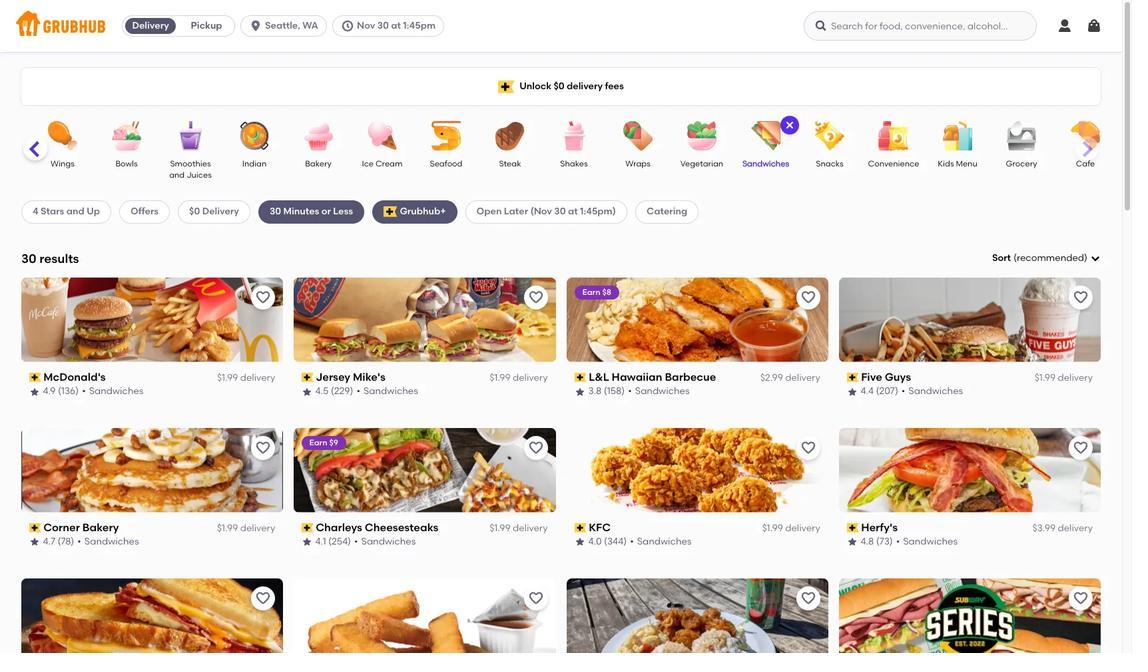 Task type: vqa. For each thing, say whether or not it's contained in the screenshot.
"3.8 (158)" at the right of page
yes



Task type: describe. For each thing, give the bounding box(es) containing it.
kids menu
[[938, 159, 978, 169]]

4.9 (136)
[[43, 386, 79, 397]]

nov 30 at 1:45pm
[[357, 20, 436, 31]]

or
[[322, 206, 331, 217]]

save this restaurant button for corner bakery logo
[[251, 436, 275, 460]]

(
[[1014, 252, 1017, 264]]

seattle, wa button
[[241, 15, 332, 37]]

• for jersey mike's
[[357, 386, 361, 397]]

delivery inside button
[[132, 20, 169, 31]]

• for kfc
[[630, 536, 634, 548]]

steak image
[[487, 121, 534, 151]]

cafe image
[[1062, 121, 1109, 151]]

charleys cheesesteaks
[[316, 521, 439, 534]]

wa
[[303, 20, 318, 31]]

ice
[[362, 159, 374, 169]]

(136)
[[58, 386, 79, 397]]

at inside button
[[391, 20, 401, 31]]

seafood
[[430, 159, 463, 169]]

bowls
[[115, 159, 138, 169]]

mcdonald's logo image
[[21, 278, 283, 362]]

cafe
[[1076, 159, 1095, 169]]

4.8
[[861, 536, 874, 548]]

subscription pass image for l&l
[[574, 373, 586, 382]]

1 vertical spatial at
[[568, 206, 578, 217]]

sandwiches for mcdonald's
[[89, 386, 144, 397]]

and inside smoothies and juices
[[169, 171, 185, 180]]

shakes image
[[551, 121, 597, 151]]

• sandwiches for jersey mike's
[[357, 386, 419, 397]]

3.8 (158)
[[588, 386, 625, 397]]

subscription pass image for jersey mike's
[[302, 373, 314, 382]]

seafood image
[[423, 121, 470, 151]]

star icon image for l&l hawaiian barbecue
[[574, 387, 585, 397]]

kfc
[[589, 521, 611, 534]]

herfy's logo image
[[839, 428, 1101, 513]]

jack in the box logo image
[[294, 579, 556, 653]]

aloha grill logo image
[[567, 579, 828, 653]]

1:45pm)
[[580, 206, 616, 217]]

none field containing sort
[[992, 252, 1101, 265]]

shakes
[[560, 159, 588, 169]]

wings image
[[39, 121, 86, 151]]

mike's
[[354, 371, 386, 384]]

kfc logo image
[[567, 428, 828, 513]]

save this restaurant button for the mcdonald's logo
[[251, 286, 275, 310]]

(229)
[[331, 386, 354, 397]]

3.8
[[588, 386, 602, 397]]

(344)
[[604, 536, 627, 548]]

later
[[504, 206, 528, 217]]

save this restaurant button for the five guys logo
[[1069, 286, 1093, 310]]

snacks image
[[807, 121, 853, 151]]

seattle,
[[265, 20, 300, 31]]

star icon image for kfc
[[574, 537, 585, 548]]

4.7 (78)
[[43, 536, 74, 548]]

five guys logo image
[[839, 278, 1101, 362]]

star icon image for corner bakery
[[29, 537, 40, 548]]

$1.99 delivery for five guys
[[1035, 372, 1093, 384]]

mcdonald's
[[44, 371, 106, 384]]

(158)
[[604, 386, 625, 397]]

juices
[[187, 171, 212, 180]]

$2.99
[[760, 372, 783, 384]]

delivery for kfc
[[785, 523, 820, 534]]

save this restaurant button for "jack in the box logo"
[[524, 587, 548, 611]]

steak
[[499, 159, 521, 169]]

• sandwiches for charleys cheesesteaks
[[355, 536, 416, 548]]

star icon image for herfy's
[[847, 537, 858, 548]]

delivery for herfy's
[[1058, 523, 1093, 534]]

• sandwiches for kfc
[[630, 536, 692, 548]]

open later (nov 30 at 1:45pm)
[[477, 206, 616, 217]]

subscription pass image for corner
[[29, 524, 41, 533]]

sandwiches for five guys
[[909, 386, 963, 397]]

30 minutes or less
[[270, 206, 353, 217]]

delivery for charleys cheesesteaks
[[513, 523, 548, 534]]

delivery for l&l hawaiian barbecue
[[785, 372, 820, 384]]

delivery button
[[123, 15, 179, 37]]

$1.99 delivery for corner bakery
[[217, 523, 275, 534]]

• for l&l hawaiian barbecue
[[628, 386, 632, 397]]

$3.99 delivery
[[1033, 523, 1093, 534]]

$1.99 for kfc
[[762, 523, 783, 534]]

save this restaurant image for kfc
[[800, 440, 816, 456]]

• sandwiches for five guys
[[902, 386, 963, 397]]

results
[[39, 251, 79, 266]]

grubhub plus flag logo image for unlock $0 delivery fees
[[498, 80, 514, 93]]

4.0 (344)
[[588, 536, 627, 548]]

corner bakery
[[44, 521, 119, 534]]

• sandwiches for l&l hawaiian barbecue
[[628, 386, 690, 397]]

• for charleys cheesesteaks
[[355, 536, 359, 548]]

$1.99 delivery for mcdonald's
[[217, 372, 275, 384]]

$1.99 delivery for jersey mike's
[[490, 372, 548, 384]]

sort
[[992, 252, 1011, 264]]

delivery for jersey mike's
[[513, 372, 548, 384]]

save this restaurant image for "jack in the box logo"
[[528, 591, 544, 607]]

grocery
[[1006, 159, 1037, 169]]

delivery for mcdonald's
[[240, 372, 275, 384]]

save this restaurant image for herfy's
[[1073, 440, 1089, 456]]

1 vertical spatial delivery
[[202, 206, 239, 217]]

$1.99 for charleys cheesesteaks
[[490, 523, 511, 534]]

sandwiches for jersey mike's
[[364, 386, 419, 397]]

4.7
[[43, 536, 56, 548]]

30 left minutes
[[270, 206, 281, 217]]

30 inside nov 30 at 1:45pm button
[[377, 20, 389, 31]]

jersey mike's logo image
[[294, 278, 556, 362]]

corner bakery logo image
[[21, 428, 283, 513]]

pickup button
[[179, 15, 235, 37]]

cream
[[376, 159, 403, 169]]

l&l
[[589, 371, 609, 384]]

0 horizontal spatial bakery
[[83, 521, 119, 534]]

wraps image
[[615, 121, 661, 151]]

$1.99 for mcdonald's
[[217, 372, 238, 384]]

earn for l&l hawaiian barbecue
[[582, 288, 600, 297]]

save this restaurant image for subway® logo
[[1073, 591, 1089, 607]]

l&l hawaiian barbecue
[[589, 371, 716, 384]]

menu
[[956, 159, 978, 169]]

subscription pass image for mcdonald's
[[29, 373, 41, 382]]

grocery image
[[998, 121, 1045, 151]]

sandwiches image
[[743, 121, 789, 151]]

bakery image
[[295, 121, 342, 151]]

smoothies
[[170, 159, 211, 169]]

sandwiches for l&l hawaiian barbecue
[[635, 386, 690, 397]]

4.0
[[588, 536, 602, 548]]

charleys cheesesteaks logo image
[[294, 428, 556, 513]]

sandwiches for charleys cheesesteaks
[[362, 536, 416, 548]]

herfy's
[[862, 521, 898, 534]]

soup image
[[0, 121, 22, 151]]

star icon image for jersey mike's
[[302, 387, 313, 397]]

subscription pass image for five
[[847, 373, 859, 382]]

delivery for corner bakery
[[240, 523, 275, 534]]

4.8 (73)
[[861, 536, 893, 548]]

the meltdown logo image
[[21, 579, 283, 653]]

4.9
[[43, 386, 56, 397]]

kids
[[938, 159, 954, 169]]

indian image
[[231, 121, 278, 151]]

$1.99 for five guys
[[1035, 372, 1056, 384]]

4.5
[[316, 386, 329, 397]]



Task type: locate. For each thing, give the bounding box(es) containing it.
30 left results
[[21, 251, 36, 266]]

minutes
[[283, 206, 319, 217]]

$1.99 delivery for kfc
[[762, 523, 820, 534]]

None field
[[992, 252, 1101, 265]]

star icon image for five guys
[[847, 387, 858, 397]]

vegetarian image
[[679, 121, 725, 151]]

4.4 (207)
[[861, 386, 899, 397]]

$1.99 for corner bakery
[[217, 523, 238, 534]]

and down smoothies
[[169, 171, 185, 180]]

nov
[[357, 20, 375, 31]]

and left up
[[66, 206, 84, 217]]

sandwiches
[[743, 159, 789, 169], [89, 386, 144, 397], [364, 386, 419, 397], [635, 386, 690, 397], [909, 386, 963, 397], [85, 536, 139, 548], [362, 536, 416, 548], [637, 536, 692, 548], [904, 536, 958, 548]]

delivery left pickup
[[132, 20, 169, 31]]

save this restaurant image for 'the meltdown logo'
[[255, 591, 271, 607]]

up
[[87, 206, 100, 217]]

earn $9
[[310, 438, 339, 447]]

save this restaurant image for the jersey mike's logo
[[528, 290, 544, 306]]

• right (344)
[[630, 536, 634, 548]]

at left the 1:45pm
[[391, 20, 401, 31]]

save this restaurant button for subway® logo
[[1069, 587, 1093, 611]]

sandwiches for kfc
[[637, 536, 692, 548]]

hawaiian
[[612, 371, 662, 384]]

star icon image left 4.5
[[302, 387, 313, 397]]

0 horizontal spatial $0
[[189, 206, 200, 217]]

30 results
[[21, 251, 79, 266]]

ice cream
[[362, 159, 403, 169]]

sandwiches down l&l hawaiian barbecue
[[635, 386, 690, 397]]

0 vertical spatial at
[[391, 20, 401, 31]]

smoothies and juices
[[169, 159, 212, 180]]

bowls image
[[103, 121, 150, 151]]

wraps
[[626, 159, 651, 169]]

earn $8
[[582, 288, 611, 297]]

save this restaurant image for corner bakery logo
[[255, 440, 271, 456]]

main navigation navigation
[[0, 0, 1122, 52]]

• for herfy's
[[897, 536, 900, 548]]

• right (254)
[[355, 536, 359, 548]]

1 vertical spatial bakery
[[83, 521, 119, 534]]

subscription pass image
[[574, 373, 586, 382], [847, 373, 859, 382], [29, 524, 41, 533], [302, 524, 314, 533], [574, 524, 586, 533]]

1 vertical spatial grubhub plus flag logo image
[[384, 207, 397, 217]]

$0 right 'unlock'
[[554, 80, 565, 92]]

svg image
[[1057, 18, 1073, 34], [341, 19, 354, 33], [815, 19, 828, 33], [785, 120, 795, 131]]

• right (158)
[[628, 386, 632, 397]]

1 vertical spatial and
[[66, 206, 84, 217]]

vegetarian
[[681, 159, 723, 169]]

delivery down juices
[[202, 206, 239, 217]]

svg image inside nov 30 at 1:45pm button
[[341, 19, 354, 33]]

grubhub plus flag logo image
[[498, 80, 514, 93], [384, 207, 397, 217]]

save this restaurant button for the aloha grill logo
[[796, 587, 820, 611]]

guys
[[885, 371, 911, 384]]

indian
[[242, 159, 267, 169]]

1 horizontal spatial $0
[[554, 80, 565, 92]]

subway® logo image
[[839, 579, 1101, 653]]

jersey
[[316, 371, 351, 384]]

4.4
[[861, 386, 874, 397]]

• sandwiches for mcdonald's
[[82, 386, 144, 397]]

• right (78)
[[78, 536, 81, 548]]

earn for charleys cheesesteaks
[[310, 438, 328, 447]]

at
[[391, 20, 401, 31], [568, 206, 578, 217]]

five
[[862, 371, 883, 384]]

save this restaurant button
[[251, 286, 275, 310], [524, 286, 548, 310], [796, 286, 820, 310], [1069, 286, 1093, 310], [251, 436, 275, 460], [524, 436, 548, 460], [796, 436, 820, 460], [1069, 436, 1093, 460], [251, 587, 275, 611], [524, 587, 548, 611], [796, 587, 820, 611], [1069, 587, 1093, 611]]

0 horizontal spatial delivery
[[132, 20, 169, 31]]

1 horizontal spatial delivery
[[202, 206, 239, 217]]

sandwiches down mike's
[[364, 386, 419, 397]]

bakery right corner
[[83, 521, 119, 534]]

0 vertical spatial earn
[[582, 288, 600, 297]]

earn left $9
[[310, 438, 328, 447]]

sandwiches down corner bakery
[[85, 536, 139, 548]]

bakery down bakery image
[[305, 159, 332, 169]]

(nov
[[530, 206, 552, 217]]

five guys
[[862, 371, 911, 384]]

subscription pass image left mcdonald's
[[29, 373, 41, 382]]

0 vertical spatial grubhub plus flag logo image
[[498, 80, 514, 93]]

)
[[1084, 252, 1088, 264]]

snacks
[[816, 159, 844, 169]]

0 vertical spatial delivery
[[132, 20, 169, 31]]

• sandwiches right (344)
[[630, 536, 692, 548]]

star icon image left 4.8 at the right of page
[[847, 537, 858, 548]]

sandwiches right (344)
[[637, 536, 692, 548]]

recommended
[[1017, 252, 1084, 264]]

unlock $0 delivery fees
[[520, 80, 624, 92]]

0 horizontal spatial earn
[[310, 438, 328, 447]]

$8
[[602, 288, 611, 297]]

• down jersey mike's at bottom left
[[357, 386, 361, 397]]

star icon image left 4.7
[[29, 537, 40, 548]]

• sandwiches down guys
[[902, 386, 963, 397]]

$1.99 delivery
[[217, 372, 275, 384], [490, 372, 548, 384], [1035, 372, 1093, 384], [217, 523, 275, 534], [490, 523, 548, 534], [762, 523, 820, 534]]

• sandwiches right the (73)
[[897, 536, 958, 548]]

1 horizontal spatial bakery
[[305, 159, 332, 169]]

1 vertical spatial $0
[[189, 206, 200, 217]]

subscription pass image left the 'l&l'
[[574, 373, 586, 382]]

star icon image left 4.0
[[574, 537, 585, 548]]

save this restaurant image for the mcdonald's logo
[[255, 290, 271, 306]]

• sandwiches down corner bakery
[[78, 536, 139, 548]]

• for corner bakery
[[78, 536, 81, 548]]

• sandwiches for corner bakery
[[78, 536, 139, 548]]

0 vertical spatial bakery
[[305, 159, 332, 169]]

save this restaurant image
[[800, 440, 816, 456], [1073, 440, 1089, 456], [800, 591, 816, 607]]

• sandwiches for herfy's
[[897, 536, 958, 548]]

sandwiches for herfy's
[[904, 536, 958, 548]]

smoothies and juices image
[[167, 121, 214, 151]]

•
[[82, 386, 86, 397], [357, 386, 361, 397], [628, 386, 632, 397], [902, 386, 906, 397], [78, 536, 81, 548], [355, 536, 359, 548], [630, 536, 634, 548], [897, 536, 900, 548]]

4 stars and up
[[33, 206, 100, 217]]

sort ( recommended )
[[992, 252, 1088, 264]]

convenience image
[[871, 121, 917, 151]]

4
[[33, 206, 38, 217]]

ice cream image
[[359, 121, 406, 151]]

sandwiches right the (73)
[[904, 536, 958, 548]]

(254)
[[329, 536, 352, 548]]

$0
[[554, 80, 565, 92], [189, 206, 200, 217]]

less
[[333, 206, 353, 217]]

subscription pass image left the 'five'
[[847, 373, 859, 382]]

svg image
[[1086, 18, 1102, 34], [249, 19, 263, 33], [1090, 253, 1101, 264]]

save this restaurant button for 'the meltdown logo'
[[251, 587, 275, 611]]

$1.99 for jersey mike's
[[490, 372, 511, 384]]

• sandwiches down l&l hawaiian barbecue
[[628, 386, 690, 397]]

(207)
[[876, 386, 899, 397]]

star icon image
[[29, 387, 40, 397], [302, 387, 313, 397], [574, 387, 585, 397], [847, 387, 858, 397], [29, 537, 40, 548], [302, 537, 313, 548], [574, 537, 585, 548], [847, 537, 858, 548]]

4.1 (254)
[[316, 536, 352, 548]]

sandwiches down mcdonald's
[[89, 386, 144, 397]]

• right the (136)
[[82, 386, 86, 397]]

star icon image left the 4.1 on the bottom left
[[302, 537, 313, 548]]

save this restaurant button for herfy's logo
[[1069, 436, 1093, 460]]

save this restaurant button for the jersey mike's logo
[[524, 286, 548, 310]]

subscription pass image for charleys
[[302, 524, 314, 533]]

grubhub plus flag logo image left 'unlock'
[[498, 80, 514, 93]]

l&l hawaiian barbecue logo image
[[567, 278, 828, 362]]

subscription pass image for herfy's
[[847, 524, 859, 533]]

subscription pass image left the kfc
[[574, 524, 586, 533]]

star icon image for charleys cheesesteaks
[[302, 537, 313, 548]]

$0 down juices
[[189, 206, 200, 217]]

0 vertical spatial and
[[169, 171, 185, 180]]

sandwiches down sandwiches image
[[743, 159, 789, 169]]

star icon image left 4.4
[[847, 387, 858, 397]]

save this restaurant image for the five guys logo
[[1073, 290, 1089, 306]]

1 horizontal spatial subscription pass image
[[302, 373, 314, 382]]

offers
[[131, 206, 159, 217]]

svg image inside seattle, wa button
[[249, 19, 263, 33]]

pickup
[[191, 20, 222, 31]]

unlock
[[520, 80, 552, 92]]

nov 30 at 1:45pm button
[[332, 15, 450, 37]]

sandwiches down guys
[[909, 386, 963, 397]]

0 horizontal spatial and
[[66, 206, 84, 217]]

star icon image left 4.9
[[29, 387, 40, 397]]

corner
[[44, 521, 80, 534]]

seattle, wa
[[265, 20, 318, 31]]

4.5 (229)
[[316, 386, 354, 397]]

catering
[[647, 206, 688, 217]]

• sandwiches down mike's
[[357, 386, 419, 397]]

1 horizontal spatial at
[[568, 206, 578, 217]]

earn left $8
[[582, 288, 600, 297]]

star icon image left 3.8 at the bottom right of page
[[574, 387, 585, 397]]

subscription pass image left herfy's
[[847, 524, 859, 533]]

4.1
[[316, 536, 327, 548]]

• for five guys
[[902, 386, 906, 397]]

barbecue
[[665, 371, 716, 384]]

0 horizontal spatial subscription pass image
[[29, 373, 41, 382]]

subscription pass image
[[29, 373, 41, 382], [302, 373, 314, 382], [847, 524, 859, 533]]

(78)
[[58, 536, 74, 548]]

convenience
[[868, 159, 919, 169]]

30 right nov
[[377, 20, 389, 31]]

kids menu image
[[935, 121, 981, 151]]

• sandwiches
[[82, 386, 144, 397], [357, 386, 419, 397], [628, 386, 690, 397], [902, 386, 963, 397], [78, 536, 139, 548], [355, 536, 416, 548], [630, 536, 692, 548], [897, 536, 958, 548]]

fees
[[605, 80, 624, 92]]

cheesesteaks
[[365, 521, 439, 534]]

grubhub plus flag logo image left grubhub+
[[384, 207, 397, 217]]

sandwiches for corner bakery
[[85, 536, 139, 548]]

1 vertical spatial earn
[[310, 438, 328, 447]]

• sandwiches down mcdonald's
[[82, 386, 144, 397]]

$9
[[330, 438, 339, 447]]

save this restaurant button for kfc logo
[[796, 436, 820, 460]]

0 vertical spatial $0
[[554, 80, 565, 92]]

1 horizontal spatial grubhub plus flag logo image
[[498, 80, 514, 93]]

0 horizontal spatial at
[[391, 20, 401, 31]]

• for mcdonald's
[[82, 386, 86, 397]]

1:45pm
[[403, 20, 436, 31]]

subscription pass image left jersey
[[302, 373, 314, 382]]

• right the (73)
[[897, 536, 900, 548]]

delivery
[[132, 20, 169, 31], [202, 206, 239, 217]]

30 right (nov
[[554, 206, 566, 217]]

wings
[[51, 159, 75, 169]]

• sandwiches down charleys cheesesteaks
[[355, 536, 416, 548]]

stars
[[41, 206, 64, 217]]

1 horizontal spatial earn
[[582, 288, 600, 297]]

(73)
[[877, 536, 893, 548]]

subscription pass image left corner
[[29, 524, 41, 533]]

delivery for five guys
[[1058, 372, 1093, 384]]

1 horizontal spatial and
[[169, 171, 185, 180]]

bakery
[[305, 159, 332, 169], [83, 521, 119, 534]]

charleys
[[316, 521, 363, 534]]

and
[[169, 171, 185, 180], [66, 206, 84, 217]]

• down guys
[[902, 386, 906, 397]]

grubhub plus flag logo image for grubhub+
[[384, 207, 397, 217]]

at left 1:45pm)
[[568, 206, 578, 217]]

Search for food, convenience, alcohol... search field
[[804, 11, 1037, 41]]

grubhub+
[[400, 206, 446, 217]]

$3.99
[[1033, 523, 1056, 534]]

$1.99 delivery for charleys cheesesteaks
[[490, 523, 548, 534]]

sandwiches down charleys cheesesteaks
[[362, 536, 416, 548]]

save this restaurant image
[[255, 290, 271, 306], [528, 290, 544, 306], [800, 290, 816, 306], [1073, 290, 1089, 306], [255, 440, 271, 456], [528, 440, 544, 456], [255, 591, 271, 607], [528, 591, 544, 607], [1073, 591, 1089, 607]]

star icon image for mcdonald's
[[29, 387, 40, 397]]

$0 delivery
[[189, 206, 239, 217]]

$2.99 delivery
[[760, 372, 820, 384]]

2 horizontal spatial subscription pass image
[[847, 524, 859, 533]]

0 horizontal spatial grubhub plus flag logo image
[[384, 207, 397, 217]]

subscription pass image left charleys
[[302, 524, 314, 533]]



